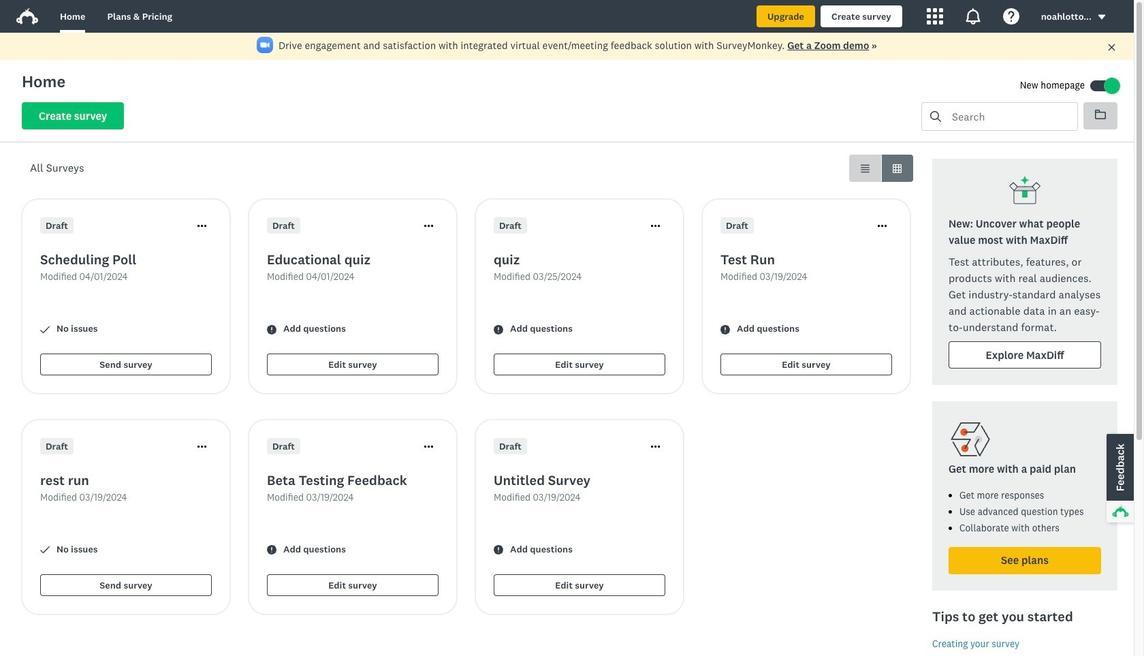 Task type: locate. For each thing, give the bounding box(es) containing it.
search image
[[931, 111, 942, 122]]

Search text field
[[942, 103, 1078, 130]]

group
[[850, 155, 914, 182]]

max diff icon image
[[1009, 175, 1042, 208]]

response based pricing icon image
[[949, 418, 993, 461]]

products icon image
[[927, 8, 944, 25], [927, 8, 944, 25]]

help icon image
[[1004, 8, 1020, 25]]

2 brand logo image from the top
[[16, 8, 38, 25]]

no issues image
[[40, 325, 50, 334]]

warning image
[[721, 325, 730, 334]]

no issues image
[[40, 545, 50, 555]]

warning image
[[267, 325, 277, 334], [494, 325, 504, 334], [267, 545, 277, 555], [494, 545, 504, 555]]

dropdown arrow icon image
[[1098, 12, 1107, 22], [1099, 15, 1106, 20]]

x image
[[1108, 43, 1117, 52]]

brand logo image
[[16, 5, 38, 27], [16, 8, 38, 25]]

folders image
[[1096, 109, 1107, 120]]



Task type: vqa. For each thing, say whether or not it's contained in the screenshot.
svg icon to the middle
no



Task type: describe. For each thing, give the bounding box(es) containing it.
search image
[[931, 111, 942, 122]]

1 brand logo image from the top
[[16, 5, 38, 27]]

notification center icon image
[[965, 8, 982, 25]]

folders image
[[1096, 110, 1107, 119]]



